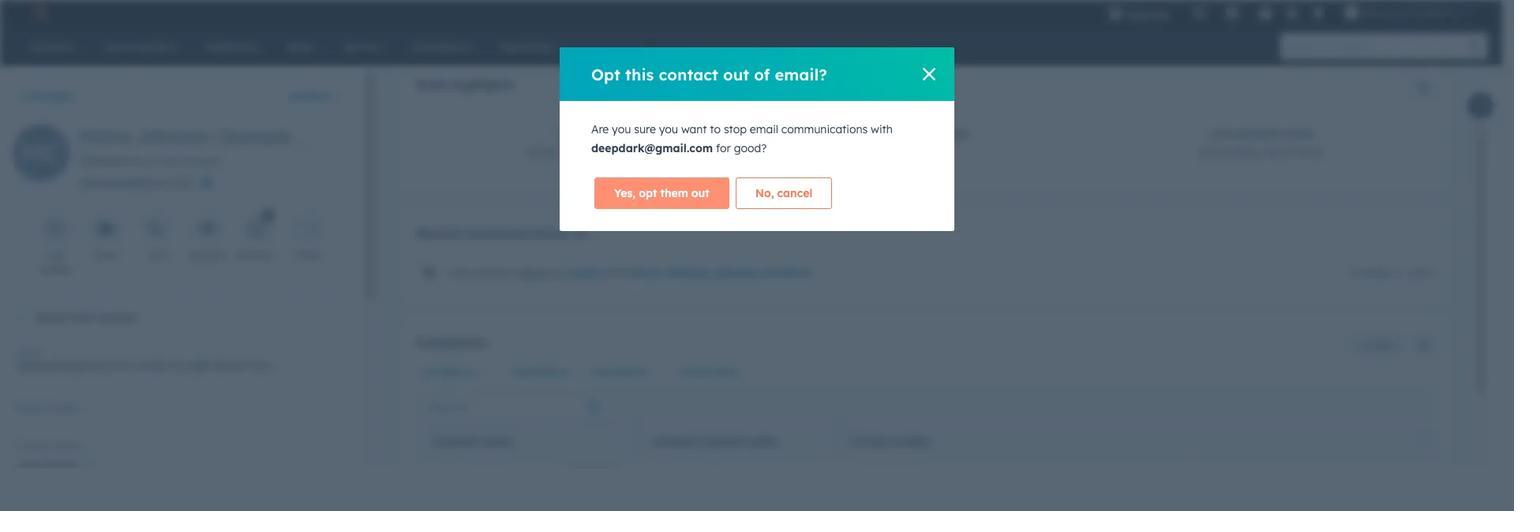 Task type: vqa. For each thing, say whether or not it's contained in the screenshot.
All views the All
no



Task type: locate. For each thing, give the bounding box(es) containing it.
1 horizontal spatial riot
[[465, 468, 487, 483]]

0 horizontal spatial johnson
[[136, 125, 212, 148]]

calling icon button
[[1187, 2, 1213, 23]]

search button
[[1462, 33, 1489, 60]]

1 horizontal spatial out
[[723, 64, 750, 84]]

1 vertical spatial out
[[692, 186, 710, 201]]

create up 10/18/2023
[[557, 129, 594, 141]]

riot right at
[[159, 154, 180, 168]]

0 horizontal spatial tara
[[16, 459, 38, 473]]

1 horizontal spatial press to sort. image
[[1413, 436, 1419, 447]]

1 horizontal spatial press to sort. element
[[1413, 436, 1419, 449]]

1 vertical spatial with
[[604, 266, 625, 280]]

0 horizontal spatial edt
[[632, 146, 653, 161]]

pm
[[613, 146, 629, 161], [1284, 146, 1300, 161]]

activity up 1:29 on the top right
[[1237, 129, 1285, 141]]

schultz for tara schultz logged an email with maria johnson (sample contact)
[[474, 266, 511, 280]]

data highlights
[[417, 77, 515, 92]]

2 press to sort. element from the left
[[1413, 436, 1419, 449]]

maria up salesperson
[[79, 125, 131, 148]]

1 horizontal spatial contact)
[[763, 266, 811, 280]]

log postal mail
[[41, 250, 69, 290]]

1 horizontal spatial this
[[626, 64, 654, 84]]

owner inside popup button
[[471, 367, 500, 378]]

tara for tara schultz
[[16, 459, 38, 473]]

riot games link
[[465, 468, 529, 483]]

lead status
[[510, 367, 567, 378]]

calling icon image
[[1193, 6, 1207, 21]]

create inside create date 10/18/2023 5:30 pm edt
[[557, 129, 594, 141]]

1 vertical spatial email
[[16, 347, 41, 359]]

1 vertical spatial communications
[[464, 226, 568, 242]]

phone
[[16, 403, 44, 415], [850, 436, 885, 448]]

last
[[1210, 129, 1234, 141], [592, 367, 612, 378]]

press to sort. image for phone number
[[1413, 436, 1419, 447]]

1 horizontal spatial last
[[1210, 129, 1234, 141]]

contact up "want"
[[659, 64, 719, 84]]

lifecycle
[[882, 129, 935, 141]]

0 horizontal spatial log
[[47, 250, 64, 261]]

phone for phone number
[[16, 403, 44, 415]]

apoptosis studios 2
[[1363, 6, 1459, 19]]

email image
[[99, 222, 113, 237]]

1 horizontal spatial phone
[[850, 436, 885, 448]]

0 horizontal spatial press to sort. element
[[816, 436, 822, 449]]

0 vertical spatial contact
[[659, 64, 719, 84]]

pm right '5:30'
[[613, 146, 629, 161]]

owner left lead
[[471, 367, 500, 378]]

phone number
[[850, 436, 929, 448]]

0 horizontal spatial press to sort. image
[[816, 436, 822, 447]]

activity for last activity date
[[615, 367, 651, 378]]

activity for last activity date 10/27/2023 1:29 pm edt
[[1237, 129, 1285, 141]]

1 horizontal spatial log
[[187, 250, 204, 261]]

this
[[626, 64, 654, 84], [71, 311, 91, 325]]

contact for opt
[[659, 64, 719, 84]]

email inside email deepdark@gmail.com, emailmaria@hubspot.com
[[16, 347, 41, 359]]

0 vertical spatial (sample
[[217, 125, 291, 148]]

contact inside opt this contact out of email? dialog
[[659, 64, 719, 84]]

0 vertical spatial activity
[[1237, 129, 1285, 141]]

yes,
[[614, 186, 636, 201]]

0 vertical spatial riot
[[159, 154, 180, 168]]

1 horizontal spatial johnson
[[664, 266, 711, 280]]

log left sms
[[187, 250, 204, 261]]

out right them at the left
[[692, 186, 710, 201]]

1 horizontal spatial with
[[871, 122, 893, 137]]

0 horizontal spatial pm
[[613, 146, 629, 161]]

maria inside maria johnson (sample contact) salesperson at riot games
[[79, 125, 131, 148]]

deepdark@gmail.com down the "sure"
[[592, 141, 713, 156]]

this right about
[[71, 311, 91, 325]]

for
[[716, 141, 731, 156]]

email for email deepdark@gmail.com, emailmaria@hubspot.com
[[16, 347, 41, 359]]

1 pm from the left
[[613, 146, 629, 161]]

10/18/2023
[[526, 146, 585, 161]]

1 vertical spatial (sample
[[714, 266, 760, 280]]

1 vertical spatial deepdark@gmail.com
[[79, 176, 194, 190]]

create date
[[680, 367, 737, 378]]

contacts
[[24, 89, 73, 103]]

recent communications
[[417, 226, 568, 242]]

2023
[[1409, 266, 1433, 280]]

company for company owner
[[422, 367, 468, 378]]

help image
[[1259, 7, 1273, 21]]

about this contact
[[35, 311, 136, 325]]

marketplaces image
[[1226, 7, 1240, 21]]

0 horizontal spatial phone
[[16, 403, 44, 415]]

you right the "sure"
[[659, 122, 678, 137]]

1 vertical spatial tara
[[16, 459, 38, 473]]

studios
[[1414, 6, 1450, 19]]

log for log sms
[[187, 250, 204, 261]]

last inside last activity date 10/27/2023 1:29 pm edt
[[1210, 129, 1234, 141]]

last inside last activity date popup button
[[592, 367, 612, 378]]

companies
[[417, 335, 487, 351]]

search image
[[1470, 41, 1481, 52]]

games
[[183, 154, 220, 168], [491, 468, 529, 483]]

1 vertical spatial activity
[[615, 367, 651, 378]]

company name
[[432, 436, 511, 448]]

2 pm from the left
[[1284, 146, 1300, 161]]

lifecycle stage
[[882, 129, 969, 141]]

1 horizontal spatial schultz
[[474, 266, 511, 280]]

create for create date 10/18/2023 5:30 pm edt
[[557, 129, 594, 141]]

0 horizontal spatial schultz
[[41, 459, 78, 473]]

pm inside create date 10/18/2023 5:30 pm edt
[[613, 146, 629, 161]]

maria right the email link
[[629, 266, 661, 280]]

0 horizontal spatial maria
[[79, 125, 131, 148]]

activity inside last activity date 10/27/2023 1:29 pm edt
[[1237, 129, 1285, 141]]

1 vertical spatial this
[[71, 311, 91, 325]]

want
[[681, 122, 707, 137]]

communications inside are you sure you want to stop email communications with deepdark@gmail.com for good?
[[782, 122, 868, 137]]

1 vertical spatial last
[[592, 367, 612, 378]]

log inside log postal mail
[[47, 250, 64, 261]]

1 press to sort. image from the left
[[816, 436, 822, 447]]

tara inside popup button
[[16, 459, 38, 473]]

1 vertical spatial phone
[[850, 436, 885, 448]]

contact
[[16, 441, 51, 453]]

tara down contact
[[16, 459, 38, 473]]

last right 'status'
[[592, 367, 612, 378]]

tara schultz
[[16, 459, 78, 473]]

email up good?
[[750, 122, 779, 137]]

out left of
[[723, 64, 750, 84]]

whatsapp
[[235, 250, 282, 261]]

with left stage
[[871, 122, 893, 137]]

schultz down recent communications
[[474, 266, 511, 280]]

tara schultz image
[[1345, 6, 1360, 20]]

1 horizontal spatial deepdark@gmail.com
[[592, 141, 713, 156]]

0 horizontal spatial last
[[592, 367, 612, 378]]

2 log from the left
[[187, 250, 204, 261]]

this right opt at the left of page
[[626, 64, 654, 84]]

4,
[[1396, 266, 1406, 280]]

1 horizontal spatial pm
[[1284, 146, 1300, 161]]

this inside dropdown button
[[71, 311, 91, 325]]

riot
[[159, 154, 180, 168], [465, 468, 487, 483]]

1 press to sort. element from the left
[[816, 436, 822, 449]]

1 vertical spatial maria
[[629, 266, 661, 280]]

1 horizontal spatial owner
[[471, 367, 500, 378]]

deepdark@gmail.com down at
[[79, 176, 194, 190]]

opt
[[592, 64, 621, 84]]

0 horizontal spatial create
[[557, 129, 594, 141]]

1 horizontal spatial email
[[93, 250, 118, 261]]

menu item
[[1182, 0, 1185, 25]]

0 vertical spatial email
[[750, 122, 779, 137]]

activity left create date
[[615, 367, 651, 378]]

activity
[[1237, 129, 1285, 141], [615, 367, 651, 378]]

0 vertical spatial deepdark@gmail.com
[[592, 141, 713, 156]]

create for create date
[[680, 367, 711, 378]]

you right are
[[612, 122, 631, 137]]

1 horizontal spatial you
[[659, 122, 678, 137]]

log up postal
[[47, 250, 64, 261]]

1 horizontal spatial contact
[[659, 64, 719, 84]]

0 vertical spatial maria
[[79, 125, 131, 148]]

0 horizontal spatial deepdark@gmail.com
[[79, 176, 194, 190]]

2
[[1453, 6, 1459, 19]]

hubspot image
[[28, 3, 47, 22]]

communications down email?
[[782, 122, 868, 137]]

maria
[[79, 125, 131, 148], [629, 266, 661, 280]]

0 vertical spatial communications
[[782, 122, 868, 137]]

0 vertical spatial email
[[93, 250, 118, 261]]

0 vertical spatial out
[[723, 64, 750, 84]]

company for company name
[[432, 436, 480, 448]]

owner up tara schultz
[[54, 441, 81, 453]]

edt right 1:29 on the top right
[[1303, 146, 1324, 161]]

mc button
[[13, 125, 69, 187]]

0 horizontal spatial games
[[183, 154, 220, 168]]

salesperson
[[79, 154, 142, 168]]

contact up email deepdark@gmail.com, emailmaria@hubspot.com in the bottom of the page
[[95, 311, 136, 325]]

1 horizontal spatial tara
[[448, 266, 471, 280]]

create inside popup button
[[680, 367, 711, 378]]

(sample
[[217, 125, 291, 148], [714, 266, 760, 280]]

1 vertical spatial schultz
[[41, 459, 78, 473]]

1 horizontal spatial communications
[[782, 122, 868, 137]]

games inside maria johnson (sample contact) salesperson at riot games
[[183, 154, 220, 168]]

1 horizontal spatial activity
[[1237, 129, 1285, 141]]

tara down recent
[[448, 266, 471, 280]]

sure
[[634, 122, 656, 137]]

0 vertical spatial contact)
[[296, 125, 374, 148]]

last activity date 10/27/2023 1:29 pm edt
[[1199, 129, 1324, 161]]

last up 10/27/2023
[[1210, 129, 1234, 141]]

games down name
[[491, 468, 529, 483]]

email down email icon at left
[[93, 250, 118, 261]]

press to sort. image
[[816, 436, 822, 447], [1413, 436, 1419, 447]]

0 vertical spatial schultz
[[474, 266, 511, 280]]

1 vertical spatial owner
[[54, 441, 81, 453]]

0 horizontal spatial riot
[[159, 154, 180, 168]]

company left name
[[432, 436, 480, 448]]

1 vertical spatial contact)
[[763, 266, 811, 280]]

are you sure you want to stop email communications with deepdark@gmail.com for good?
[[592, 122, 893, 156]]

1 horizontal spatial games
[[491, 468, 529, 483]]

email
[[750, 122, 779, 137], [570, 266, 601, 280]]

1 you from the left
[[612, 122, 631, 137]]

contact
[[659, 64, 719, 84], [95, 311, 136, 325]]

create right last activity date
[[680, 367, 711, 378]]

owner
[[471, 367, 500, 378], [54, 441, 81, 453]]

johnson
[[136, 125, 212, 148], [664, 266, 711, 280]]

upgrade image
[[1109, 7, 1123, 21]]

0 horizontal spatial activity
[[615, 367, 651, 378]]

last for last activity date
[[592, 367, 612, 378]]

press to sort. element
[[816, 436, 822, 449], [1413, 436, 1419, 449]]

1 vertical spatial contact
[[95, 311, 136, 325]]

Search search field
[[421, 393, 613, 421]]

0 vertical spatial with
[[871, 122, 893, 137]]

0 horizontal spatial out
[[692, 186, 710, 201]]

0 horizontal spatial contact)
[[296, 125, 374, 148]]

create date button
[[674, 363, 750, 383]]

0 vertical spatial last
[[1210, 129, 1234, 141]]

0 vertical spatial games
[[183, 154, 220, 168]]

1 horizontal spatial email
[[750, 122, 779, 137]]

0 vertical spatial owner
[[471, 367, 500, 378]]

0 vertical spatial johnson
[[136, 125, 212, 148]]

edt down the "sure"
[[632, 146, 653, 161]]

with
[[871, 122, 893, 137], [604, 266, 625, 280]]

more
[[297, 250, 319, 261]]

pm right 1:29 on the top right
[[1284, 146, 1300, 161]]

edt inside last activity date 10/27/2023 1:29 pm edt
[[1303, 146, 1324, 161]]

company inside popup button
[[422, 367, 468, 378]]

0 vertical spatial tara
[[448, 266, 471, 280]]

log sms image
[[200, 222, 214, 237]]

phone for phone number
[[850, 436, 885, 448]]

0 horizontal spatial (sample
[[217, 125, 291, 148]]

name
[[749, 436, 777, 448]]

add button
[[1351, 335, 1404, 356]]

0 horizontal spatial this
[[71, 311, 91, 325]]

games right at
[[183, 154, 220, 168]]

riot down the company name
[[465, 468, 487, 483]]

cancel
[[778, 186, 813, 201]]

communications up 'logged'
[[464, 226, 568, 242]]

0 horizontal spatial contact
[[95, 311, 136, 325]]

1 vertical spatial email
[[570, 266, 601, 280]]

activity inside last activity date popup button
[[615, 367, 651, 378]]

with right the email link
[[604, 266, 625, 280]]

1 horizontal spatial create
[[680, 367, 711, 378]]

this inside dialog
[[626, 64, 654, 84]]

out inside yes, opt them out button
[[692, 186, 710, 201]]

1 edt from the left
[[632, 146, 653, 161]]

1 horizontal spatial edt
[[1303, 146, 1324, 161]]

out
[[723, 64, 750, 84], [692, 186, 710, 201]]

(sample inside maria johnson (sample contact) salesperson at riot games
[[217, 125, 291, 148]]

0 horizontal spatial owner
[[54, 441, 81, 453]]

0 vertical spatial phone
[[16, 403, 44, 415]]

0 horizontal spatial email
[[16, 347, 41, 359]]

2 press to sort. image from the left
[[1413, 436, 1419, 447]]

to
[[710, 122, 721, 137]]

tara for tara schultz logged an email with maria johnson (sample contact)
[[448, 266, 471, 280]]

1 vertical spatial riot
[[465, 468, 487, 483]]

menu
[[1098, 0, 1484, 25]]

0 vertical spatial create
[[557, 129, 594, 141]]

company up riot.com
[[653, 436, 701, 448]]

company
[[422, 367, 468, 378], [432, 436, 480, 448], [653, 436, 701, 448]]

log sms
[[187, 250, 226, 261]]

Phone number text field
[[16, 400, 347, 432]]

0 vertical spatial this
[[626, 64, 654, 84]]

contact inside about this contact dropdown button
[[95, 311, 136, 325]]

opt
[[639, 186, 657, 201]]

last for last activity date 10/27/2023 1:29 pm edt
[[1210, 129, 1234, 141]]

company owner
[[422, 367, 500, 378]]

1 log from the left
[[47, 250, 64, 261]]

call image
[[149, 222, 163, 237]]

communications
[[782, 122, 868, 137], [464, 226, 568, 242]]

contact)
[[296, 125, 374, 148], [763, 266, 811, 280]]

email right "an"
[[570, 266, 601, 280]]

opt this contact out of email?
[[592, 64, 827, 84]]

company down companies on the left bottom of page
[[422, 367, 468, 378]]

this for about
[[71, 311, 91, 325]]

deepdark@gmail.com
[[592, 141, 713, 156], [79, 176, 194, 190]]

2 edt from the left
[[1303, 146, 1324, 161]]

email down about
[[16, 347, 41, 359]]

1 vertical spatial create
[[680, 367, 711, 378]]

last activity date
[[592, 367, 677, 378]]

more image
[[301, 222, 315, 237]]

tara schultz logged an email with maria johnson (sample contact)
[[448, 266, 811, 280]]

0 horizontal spatial you
[[612, 122, 631, 137]]

schultz inside popup button
[[41, 459, 78, 473]]

schultz down contact owner in the bottom left of the page
[[41, 459, 78, 473]]

last activity date button
[[586, 363, 677, 383]]

logged
[[514, 266, 550, 280]]



Task type: describe. For each thing, give the bounding box(es) containing it.
notifications button
[[1306, 0, 1333, 25]]

apoptosis studios 2 button
[[1336, 0, 1482, 25]]

october 4, 2023
[[1350, 266, 1433, 280]]

number
[[888, 436, 929, 448]]

stop
[[724, 122, 747, 137]]

owner for contact owner
[[54, 441, 81, 453]]

apoptosis
[[1363, 6, 1411, 19]]

company domain name
[[653, 436, 777, 448]]

1 vertical spatial games
[[491, 468, 529, 483]]

whatsapp image
[[250, 222, 264, 237]]

johnson inside maria johnson (sample contact) salesperson at riot games
[[136, 125, 212, 148]]

call
[[148, 250, 165, 261]]

riot games
[[465, 468, 529, 483]]

email inside are you sure you want to stop email communications with deepdark@gmail.com for good?
[[750, 122, 779, 137]]

date inside popup button
[[714, 367, 737, 378]]

domain
[[704, 436, 746, 448]]

marketplaces button
[[1217, 0, 1250, 25]]

10/27/2023
[[1199, 146, 1258, 161]]

yes, opt them out
[[614, 186, 710, 201]]

help button
[[1253, 0, 1280, 25]]

at
[[145, 154, 156, 168]]

create date 10/18/2023 5:30 pm edt
[[526, 129, 653, 161]]

highlights
[[452, 77, 515, 92]]

mail
[[46, 278, 65, 290]]

an
[[553, 266, 567, 280]]

actions
[[289, 89, 329, 103]]

pm inside last activity date 10/27/2023 1:29 pm edt
[[1284, 146, 1300, 161]]

press to sort. element for phone number
[[1413, 436, 1419, 449]]

1 horizontal spatial (sample
[[714, 266, 760, 280]]

add
[[1376, 339, 1394, 351]]

this for opt
[[626, 64, 654, 84]]

no, cancel
[[756, 186, 813, 201]]

5:30
[[588, 146, 610, 161]]

yes, opt them out button
[[595, 178, 730, 209]]

settings link
[[1283, 4, 1303, 21]]

press to sort. image for company domain name
[[816, 436, 822, 447]]

about
[[35, 311, 68, 325]]

lead
[[510, 367, 534, 378]]

phone number
[[16, 403, 81, 415]]

0 horizontal spatial email
[[570, 266, 601, 280]]

data
[[417, 77, 448, 92]]

email link
[[570, 266, 601, 280]]

of
[[754, 64, 770, 84]]

email deepdark@gmail.com, emailmaria@hubspot.com
[[16, 347, 274, 374]]

notifications image
[[1312, 7, 1326, 21]]

status
[[537, 367, 567, 378]]

contacts link
[[13, 89, 73, 103]]

date inside last activity date 10/27/2023 1:29 pm edt
[[1288, 129, 1313, 141]]

0 horizontal spatial with
[[604, 266, 625, 280]]

owner for company owner
[[471, 367, 500, 378]]

sms
[[207, 250, 226, 261]]

company owner button
[[417, 363, 500, 383]]

good?
[[734, 141, 767, 156]]

riot inside maria johnson (sample contact) salesperson at riot games
[[159, 154, 180, 168]]

october
[[1350, 266, 1393, 280]]

close image
[[923, 68, 936, 81]]

about this contact button
[[0, 297, 347, 340]]

email?
[[775, 64, 827, 84]]

out for them
[[692, 186, 710, 201]]

them
[[661, 186, 688, 201]]

lead status button
[[505, 363, 580, 383]]

schultz for tara schultz
[[41, 459, 78, 473]]

contact owner
[[16, 441, 81, 453]]

hubspot link
[[19, 3, 59, 22]]

actions button
[[279, 81, 350, 112]]

no, cancel button
[[736, 178, 833, 209]]

1 vertical spatial johnson
[[664, 266, 711, 280]]

email for email
[[93, 250, 118, 261]]

recent
[[417, 226, 460, 242]]

are
[[592, 122, 609, 137]]

press to sort. element for company domain name
[[816, 436, 822, 449]]

edt inside create date 10/18/2023 5:30 pm edt
[[632, 146, 653, 161]]

riot.com link
[[658, 468, 723, 483]]

0 horizontal spatial communications
[[464, 226, 568, 242]]

contact for about
[[95, 311, 136, 325]]

postal
[[41, 264, 69, 276]]

opt this contact out of email? dialog
[[560, 47, 955, 231]]

date inside create date 10/18/2023 5:30 pm edt
[[597, 129, 622, 141]]

date inside popup button
[[654, 367, 677, 378]]

2 you from the left
[[659, 122, 678, 137]]

log postal mail image
[[48, 222, 62, 237]]

settings image
[[1286, 7, 1300, 21]]

menu containing apoptosis studios 2
[[1098, 0, 1484, 25]]

emailmaria@hubspot.com
[[137, 359, 274, 374]]

1 horizontal spatial maria
[[629, 266, 661, 280]]

maria johnson (sample contact) salesperson at riot games
[[79, 125, 374, 168]]

log for log postal mail
[[47, 250, 64, 261]]

contact) inside maria johnson (sample contact) salesperson at riot games
[[296, 125, 374, 148]]

company for company domain name
[[653, 436, 701, 448]]

1:29
[[1261, 146, 1280, 161]]

upgrade
[[1126, 8, 1171, 21]]

Search HubSpot search field
[[1281, 33, 1474, 60]]

with inside are you sure you want to stop email communications with deepdark@gmail.com for good?
[[871, 122, 893, 137]]

riot.com
[[658, 468, 707, 483]]

out for contact
[[723, 64, 750, 84]]

maria johnson (sample contact) link
[[629, 266, 811, 280]]

name
[[483, 436, 511, 448]]

number
[[46, 403, 81, 415]]

no,
[[756, 186, 774, 201]]

deepdark@gmail.com,
[[16, 359, 134, 374]]

deepdark@gmail.com inside are you sure you want to stop email communications with deepdark@gmail.com for good?
[[592, 141, 713, 156]]



